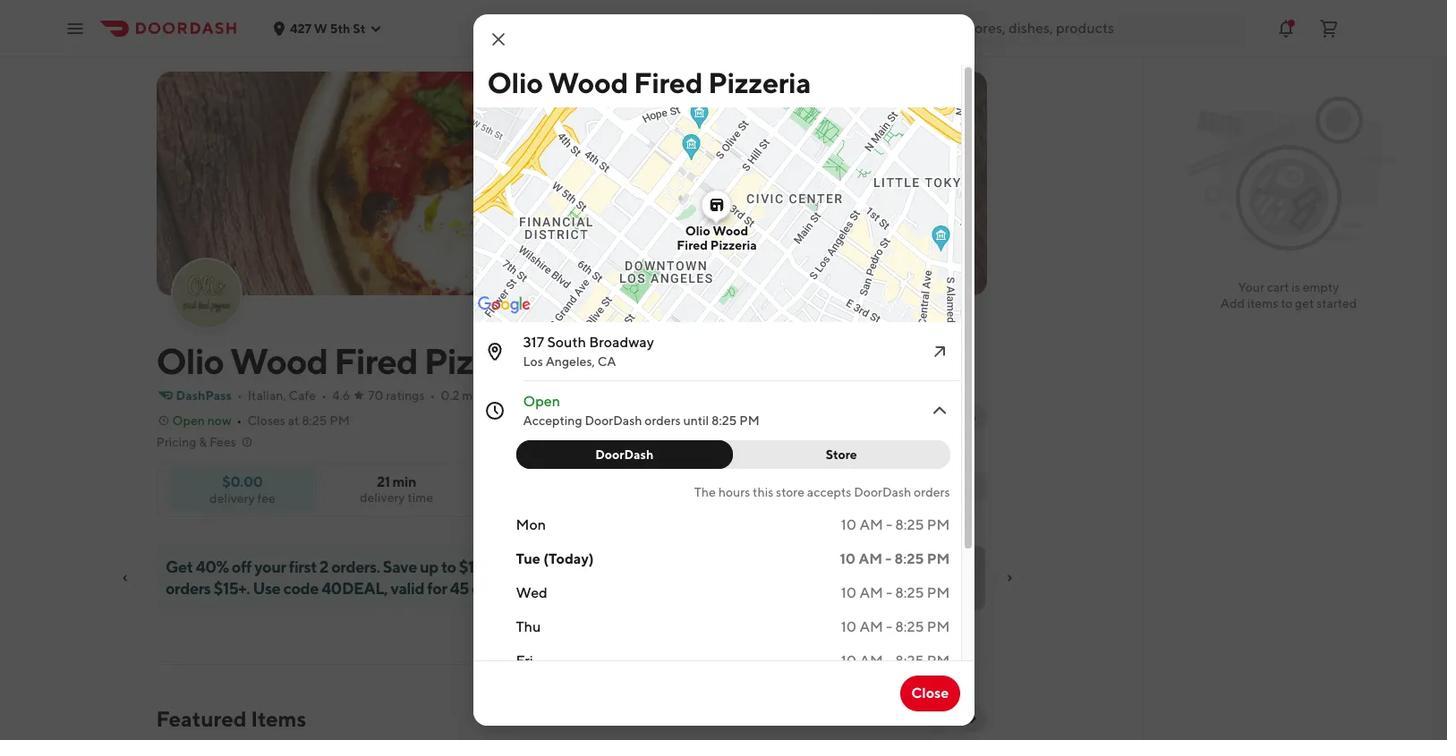 Task type: vqa. For each thing, say whether or not it's contained in the screenshot.
to in the Your cart is empty Add items to get started
yes



Task type: locate. For each thing, give the bounding box(es) containing it.
click item image
[[929, 400, 950, 422]]

cart
[[1267, 280, 1290, 295]]

orders left until
[[645, 414, 681, 428]]

started
[[1317, 296, 1358, 311]]

get
[[165, 558, 193, 577]]

- for tue (today)
[[886, 551, 892, 568]]

pm for mon
[[927, 517, 950, 534]]

open for open accepting doordash orders until 8:25 pm
[[523, 393, 561, 410]]

21 min delivery time
[[360, 474, 433, 505]]

this
[[753, 485, 774, 500]]

st
[[353, 21, 366, 35]]

1 horizontal spatial open
[[523, 393, 561, 410]]

next button of carousel image
[[966, 712, 980, 726]]

0 horizontal spatial delivery
[[210, 491, 255, 505]]

italian,
[[248, 389, 286, 403]]

0 horizontal spatial min
[[393, 474, 416, 491]]

on
[[488, 558, 506, 577]]

open inside "open accepting doordash orders until 8:25 pm"
[[523, 393, 561, 410]]

delivery 21 min
[[834, 474, 882, 501]]

open up pricing & fees
[[172, 414, 205, 428]]

$$
[[492, 389, 507, 403]]

2 horizontal spatial min
[[943, 488, 961, 501]]

time
[[408, 491, 433, 505]]

8:25 for mon
[[896, 517, 925, 534]]

-
[[886, 517, 893, 534], [886, 551, 892, 568], [886, 585, 893, 602], [886, 619, 893, 636], [886, 653, 893, 670]]

427
[[290, 21, 311, 35]]

10 am - 8:25 pm for fri
[[841, 653, 950, 670]]

orders inside get 40% off your first 2 orders. save up to $10 on orders $15+.  use code 40deal, valid for 45 days
[[165, 579, 210, 598]]

1 horizontal spatial min
[[855, 488, 873, 501]]

doordash up 'doordash' button
[[585, 414, 642, 428]]

delivery down $0.00
[[210, 491, 255, 505]]

1 horizontal spatial to
[[1281, 296, 1293, 311]]

dashpass
[[176, 389, 232, 403]]

delivery inside the $0.00 delivery fee
[[210, 491, 255, 505]]

pm
[[330, 414, 350, 428], [740, 414, 760, 428], [927, 517, 950, 534], [927, 551, 950, 568], [927, 585, 950, 602], [927, 619, 950, 636], [927, 653, 950, 670]]

to
[[1281, 296, 1293, 311], [441, 558, 456, 577]]

open menu image
[[64, 17, 86, 39]]

the
[[695, 485, 716, 500]]

w
[[314, 21, 328, 35]]

10 for wed
[[841, 585, 857, 602]]

10 am - 8:25 pm
[[841, 517, 950, 534], [840, 551, 950, 568], [841, 585, 950, 602], [841, 619, 950, 636], [841, 653, 950, 670]]

21 down store
[[843, 488, 853, 501]]

0.2
[[441, 389, 460, 403]]

to left get
[[1281, 296, 1293, 311]]

orders down get
[[165, 579, 210, 598]]

orders right delivery 21 min
[[914, 485, 950, 500]]

1 vertical spatial open
[[172, 414, 205, 428]]

21 inside 21 min delivery time
[[377, 474, 390, 491]]

10 am - 8:25 pm for mon
[[841, 517, 950, 534]]

0 vertical spatial to
[[1281, 296, 1293, 311]]

am for tue (today)
[[859, 551, 883, 568]]

None radio
[[812, 470, 904, 506]]

your cart is empty add items to get started
[[1221, 280, 1358, 311]]

doordash down "open accepting doordash orders until 8:25 pm"
[[596, 448, 654, 462]]

- for fri
[[886, 653, 893, 670]]

mon
[[516, 517, 546, 534]]

featured
[[156, 706, 247, 731]]

317 south broadway los angeles, ca
[[523, 334, 654, 369]]

use
[[252, 579, 280, 598]]

fired
[[634, 65, 703, 99], [677, 238, 708, 252], [677, 238, 708, 252], [334, 340, 418, 382]]

save
[[383, 558, 417, 577]]

8:25 for fri
[[896, 653, 925, 670]]

min right 15
[[943, 488, 961, 501]]

0 vertical spatial doordash
[[585, 414, 642, 428]]

21
[[377, 474, 390, 491], [843, 488, 853, 501]]

&
[[199, 435, 207, 449]]

orders.
[[331, 558, 380, 577]]

1 vertical spatial doordash
[[596, 448, 654, 462]]

am for wed
[[860, 585, 884, 602]]

- for mon
[[886, 517, 893, 534]]

10 for tue (today)
[[840, 551, 856, 568]]

olio wood fired pizzeria image
[[156, 72, 987, 295], [172, 260, 240, 328]]

0 horizontal spatial orders
[[165, 579, 210, 598]]

min right accepts
[[855, 488, 873, 501]]

2 delivery from the left
[[210, 491, 255, 505]]

min inside pickup 15 min
[[943, 488, 961, 501]]

Store button
[[723, 441, 950, 469]]

olio wood fired pizzeria
[[488, 65, 811, 99], [677, 224, 757, 252], [677, 224, 757, 252], [156, 340, 549, 382]]

0 horizontal spatial open
[[172, 414, 205, 428]]

more
[[919, 410, 950, 424]]

0 vertical spatial orders
[[645, 414, 681, 428]]

8:25 for thu
[[896, 619, 925, 636]]

open up accepting
[[523, 393, 561, 410]]

1 horizontal spatial delivery
[[360, 491, 405, 505]]

DoorDash button
[[516, 441, 733, 469]]

more info
[[919, 410, 976, 424]]

angeles,
[[546, 355, 595, 369]]

fri
[[516, 653, 534, 670]]

pm for wed
[[927, 585, 950, 602]]

70 ratings •
[[368, 389, 436, 403]]

am for thu
[[860, 619, 884, 636]]

delivery
[[360, 491, 405, 505], [210, 491, 255, 505]]

min up 'save'
[[393, 474, 416, 491]]

click item image
[[929, 341, 950, 363]]

group order button
[[682, 470, 798, 506]]

olio
[[488, 65, 543, 99], [686, 224, 711, 238], [686, 224, 711, 238], [156, 340, 224, 382]]

2 vertical spatial orders
[[165, 579, 210, 598]]

get 40% off your first 2 orders. save up to $10 on orders $15+.  use code 40deal, valid for 45 days
[[165, 558, 506, 598]]

powered by google image
[[478, 296, 530, 314]]

doordash left 15
[[854, 485, 912, 500]]

get
[[1296, 296, 1315, 311]]

items
[[251, 706, 306, 731]]

olio wood fired pizzeria dialog
[[331, 0, 1019, 740]]

•
[[237, 389, 242, 403], [322, 389, 327, 403], [430, 389, 436, 403], [237, 414, 242, 428]]

hours
[[719, 485, 751, 500]]

none radio containing delivery
[[812, 470, 904, 506]]

0 horizontal spatial 21
[[377, 474, 390, 491]]

pricing & fees button
[[156, 433, 254, 451]]

21 left time
[[377, 474, 390, 491]]

pm for fri
[[927, 653, 950, 670]]

1 horizontal spatial 21
[[843, 488, 853, 501]]

10 am - 8:25 pm for wed
[[841, 585, 950, 602]]

wood
[[549, 65, 628, 99], [713, 224, 749, 238], [713, 224, 749, 238], [230, 340, 328, 382]]

more info button
[[891, 403, 987, 432]]

close olio wood fired pizzeria image
[[488, 29, 509, 50]]

min inside 21 min delivery time
[[393, 474, 416, 491]]

4.6
[[332, 389, 350, 403]]

to right up
[[441, 558, 456, 577]]

10
[[841, 517, 857, 534], [840, 551, 856, 568], [841, 585, 857, 602], [841, 619, 857, 636], [841, 653, 857, 670]]

1 delivery from the left
[[360, 491, 405, 505]]

0 horizontal spatial to
[[441, 558, 456, 577]]

open
[[523, 393, 561, 410], [172, 414, 205, 428]]

8:25
[[302, 414, 327, 428], [712, 414, 737, 428], [896, 517, 925, 534], [895, 551, 924, 568], [896, 585, 925, 602], [896, 619, 925, 636], [896, 653, 925, 670]]

8:25 for wed
[[896, 585, 925, 602]]

15
[[930, 488, 941, 501]]

delivery
[[834, 474, 882, 488]]

order
[[752, 481, 787, 495]]

code
[[283, 579, 318, 598]]

1 vertical spatial orders
[[914, 485, 950, 500]]

pickup 15 min
[[925, 474, 966, 501]]

broadway
[[589, 334, 654, 351]]

pricing & fees
[[156, 435, 236, 449]]

accepting
[[523, 414, 582, 428]]

0 items, open order cart image
[[1319, 17, 1340, 39]]

1 horizontal spatial orders
[[645, 414, 681, 428]]

pizzeria
[[708, 65, 811, 99], [711, 238, 757, 252], [711, 238, 757, 252], [424, 340, 549, 382]]

None radio
[[893, 470, 987, 506]]

delivery left time
[[360, 491, 405, 505]]

doordash inside button
[[596, 448, 654, 462]]

0 vertical spatial open
[[523, 393, 561, 410]]

min inside delivery 21 min
[[855, 488, 873, 501]]

1 vertical spatial to
[[441, 558, 456, 577]]

orders
[[645, 414, 681, 428], [914, 485, 950, 500], [165, 579, 210, 598]]

delivery inside 21 min delivery time
[[360, 491, 405, 505]]

cafe
[[289, 389, 316, 403]]

427 w 5th st button
[[272, 21, 384, 35]]



Task type: describe. For each thing, give the bounding box(es) containing it.
empty
[[1303, 280, 1340, 295]]

mi
[[462, 389, 476, 403]]

• left italian,
[[237, 389, 242, 403]]

dashpass •
[[176, 389, 242, 403]]

tue
[[516, 551, 541, 568]]

0.2 mi
[[441, 389, 476, 403]]

$15+.
[[213, 579, 250, 598]]

am for fri
[[860, 653, 884, 670]]

previous button of carousel image
[[930, 712, 944, 726]]

317
[[523, 334, 545, 351]]

open accepting doordash orders until 8:25 pm
[[523, 393, 760, 428]]

• left 0.2
[[430, 389, 436, 403]]

hour options option group
[[516, 441, 950, 469]]

tue (today)
[[516, 551, 594, 568]]

$0.00
[[222, 473, 263, 490]]

8:25 for tue (today)
[[895, 551, 924, 568]]

10 for thu
[[841, 619, 857, 636]]

info
[[953, 410, 976, 424]]

40%
[[195, 558, 228, 577]]

italian, cafe
[[248, 389, 316, 403]]

pm for tue (today)
[[927, 551, 950, 568]]

- for thu
[[886, 619, 893, 636]]

pickup
[[925, 474, 966, 488]]

$0.00 delivery fee
[[210, 473, 276, 505]]

days
[[471, 579, 504, 598]]

now
[[207, 414, 232, 428]]

min for delivery
[[855, 488, 873, 501]]

up
[[420, 558, 438, 577]]

45
[[450, 579, 469, 598]]

los
[[523, 355, 543, 369]]

for
[[427, 579, 447, 598]]

order methods option group
[[812, 470, 987, 506]]

first
[[289, 558, 316, 577]]

fees
[[209, 435, 236, 449]]

• closes at 8:25 pm
[[237, 414, 350, 428]]

to inside your cart is empty add items to get started
[[1281, 296, 1293, 311]]

store
[[826, 448, 858, 462]]

group order
[[712, 481, 787, 495]]

items
[[1248, 296, 1279, 311]]

none radio containing pickup
[[893, 470, 987, 506]]

am for mon
[[860, 517, 884, 534]]

map region
[[331, 0, 1019, 404]]

pricing
[[156, 435, 196, 449]]

the hours this store accepts doordash orders
[[695, 485, 950, 500]]

close button
[[901, 676, 960, 712]]

until
[[684, 414, 709, 428]]

427 w 5th st
[[290, 21, 366, 35]]

ca
[[598, 355, 616, 369]]

5th
[[330, 21, 351, 35]]

store
[[776, 485, 805, 500]]

2 vertical spatial doordash
[[854, 485, 912, 500]]

min for pickup
[[943, 488, 961, 501]]

fee
[[257, 491, 276, 505]]

at
[[288, 414, 299, 428]]

70
[[368, 389, 384, 403]]

pm inside "open accepting doordash orders until 8:25 pm"
[[740, 414, 760, 428]]

south
[[547, 334, 586, 351]]

• right now
[[237, 414, 242, 428]]

featured items
[[156, 706, 306, 731]]

valid
[[390, 579, 424, 598]]

40deal,
[[321, 579, 388, 598]]

21 inside delivery 21 min
[[843, 488, 853, 501]]

8:25 inside "open accepting doordash orders until 8:25 pm"
[[712, 414, 737, 428]]

thu
[[516, 619, 541, 636]]

10 for mon
[[841, 517, 857, 534]]

close
[[912, 685, 949, 702]]

accepts
[[807, 485, 852, 500]]

is
[[1292, 280, 1301, 295]]

10 am - 8:25 pm for tue (today)
[[840, 551, 950, 568]]

2 horizontal spatial orders
[[914, 485, 950, 500]]

- for wed
[[886, 585, 893, 602]]

wed
[[516, 585, 548, 602]]

your
[[254, 558, 286, 577]]

2
[[319, 558, 328, 577]]

• left '4.6'
[[322, 389, 327, 403]]

off
[[231, 558, 251, 577]]

pm for thu
[[927, 619, 950, 636]]

open for open now
[[172, 414, 205, 428]]

10 for fri
[[841, 653, 857, 670]]

featured items heading
[[156, 705, 306, 733]]

$10
[[459, 558, 485, 577]]

group
[[712, 481, 750, 495]]

to inside get 40% off your first 2 orders. save up to $10 on orders $15+.  use code 40deal, valid for 45 days
[[441, 558, 456, 577]]

your
[[1239, 280, 1265, 295]]

add
[[1221, 296, 1245, 311]]

closes
[[248, 414, 286, 428]]

orders inside "open accepting doordash orders until 8:25 pm"
[[645, 414, 681, 428]]

ratings
[[386, 389, 425, 403]]

notification bell image
[[1276, 17, 1297, 39]]

open now
[[172, 414, 232, 428]]

(today)
[[544, 551, 594, 568]]

10 am - 8:25 pm for thu
[[841, 619, 950, 636]]

doordash inside "open accepting doordash orders until 8:25 pm"
[[585, 414, 642, 428]]



